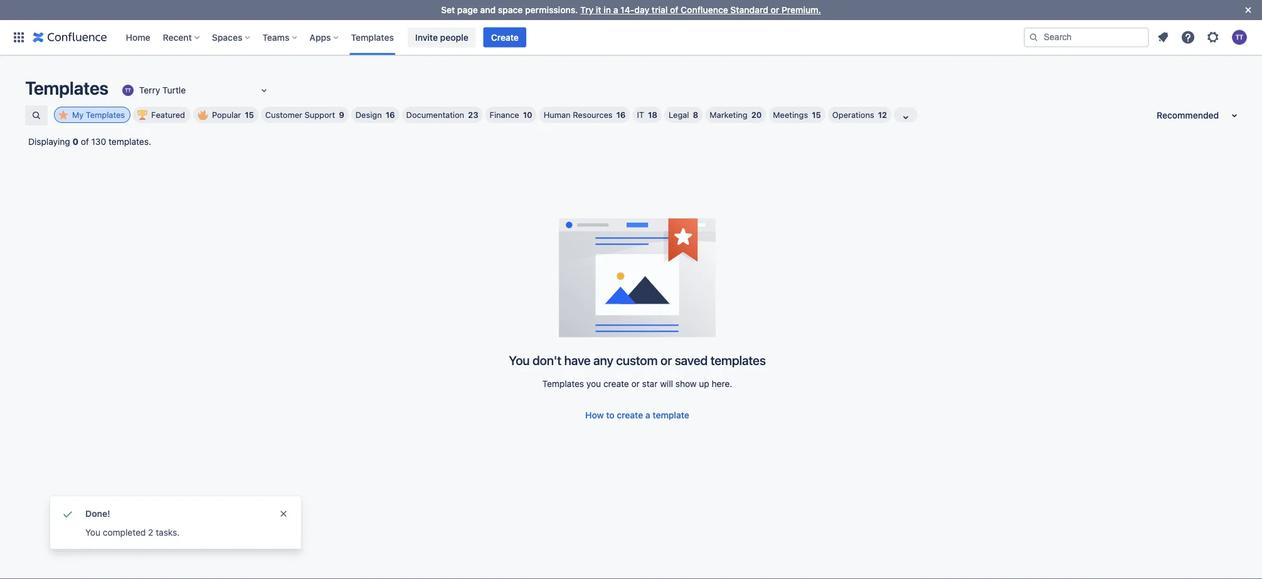 Task type: locate. For each thing, give the bounding box(es) containing it.
you for you don't have any custom or saved templates
[[509, 353, 530, 367]]

10
[[523, 110, 533, 120]]

popular
[[212, 110, 241, 120]]

how to create a template link
[[578, 405, 697, 426]]

0 vertical spatial you
[[509, 353, 530, 367]]

1 vertical spatial or
[[661, 353, 672, 367]]

of right trial
[[670, 5, 679, 15]]

teams
[[263, 32, 290, 42]]

finance
[[490, 110, 520, 120]]

banner
[[0, 20, 1263, 55]]

displaying 0 of 130 templates.
[[28, 137, 151, 147]]

close image
[[1241, 3, 1257, 18]]

tasks.
[[156, 528, 180, 538]]

0 vertical spatial create
[[604, 379, 629, 389]]

confluence image
[[33, 30, 107, 45], [33, 30, 107, 45]]

0 horizontal spatial of
[[81, 137, 89, 147]]

1 16 from the left
[[386, 110, 395, 120]]

will
[[660, 379, 673, 389]]

or left star
[[632, 379, 640, 389]]

of right 0
[[81, 137, 89, 147]]

page
[[457, 5, 478, 15]]

1 15 from the left
[[245, 110, 254, 120]]

0 horizontal spatial a
[[614, 5, 619, 15]]

you down done!
[[85, 528, 100, 538]]

1 horizontal spatial you
[[509, 353, 530, 367]]

or up will
[[661, 353, 672, 367]]

finance 10
[[490, 110, 533, 120]]

a right in at the top
[[614, 5, 619, 15]]

a
[[614, 5, 619, 15], [646, 410, 651, 421]]

templates right my
[[86, 110, 125, 120]]

templates right "apps" popup button
[[351, 32, 394, 42]]

you left don't at bottom left
[[509, 353, 530, 367]]

recent
[[163, 32, 192, 42]]

have
[[565, 353, 591, 367]]

0 horizontal spatial 15
[[245, 110, 254, 120]]

2 horizontal spatial or
[[771, 5, 780, 15]]

my templates button
[[54, 107, 131, 123]]

you
[[509, 353, 530, 367], [85, 528, 100, 538]]

23
[[468, 110, 479, 120]]

1 vertical spatial you
[[85, 528, 100, 538]]

20
[[752, 110, 762, 120]]

1 horizontal spatial 16
[[617, 110, 626, 120]]

Search field
[[1024, 27, 1150, 47]]

premium.
[[782, 5, 822, 15]]

2 vertical spatial or
[[632, 379, 640, 389]]

turtle
[[163, 85, 186, 95]]

15 right meetings
[[812, 110, 822, 120]]

1 vertical spatial create
[[617, 410, 644, 421]]

0 horizontal spatial you
[[85, 528, 100, 538]]

displaying
[[28, 137, 70, 147]]

confluence
[[681, 5, 729, 15]]

2 15 from the left
[[812, 110, 822, 120]]

a left template
[[646, 410, 651, 421]]

to
[[606, 410, 615, 421]]

None text field
[[120, 84, 123, 97]]

appswitcher icon image
[[11, 30, 26, 45]]

meetings 15
[[773, 110, 822, 120]]

8
[[693, 110, 699, 120]]

my templates
[[72, 110, 125, 120]]

human
[[544, 110, 571, 120]]

invite people
[[415, 32, 469, 42]]

of
[[670, 5, 679, 15], [81, 137, 89, 147]]

any
[[594, 353, 614, 367]]

templates up my
[[25, 77, 109, 99]]

how to create a template
[[586, 410, 690, 421]]

day
[[635, 5, 650, 15]]

16 right "design" on the left of page
[[386, 110, 395, 120]]

create right to
[[617, 410, 644, 421]]

16 left "it"
[[617, 110, 626, 120]]

you
[[587, 379, 601, 389]]

0 vertical spatial of
[[670, 5, 679, 15]]

2
[[148, 528, 153, 538]]

create
[[604, 379, 629, 389], [617, 410, 644, 421]]

recent button
[[159, 27, 205, 47]]

or
[[771, 5, 780, 15], [661, 353, 672, 367], [632, 379, 640, 389]]

my
[[72, 110, 84, 120]]

0 horizontal spatial 16
[[386, 110, 395, 120]]

15 right popular
[[245, 110, 254, 120]]

documentation
[[406, 110, 464, 120]]

14-
[[621, 5, 635, 15]]

0 vertical spatial or
[[771, 5, 780, 15]]

featured button
[[133, 107, 191, 123]]

1 horizontal spatial 15
[[812, 110, 822, 120]]

or right standard
[[771, 5, 780, 15]]

templates
[[351, 32, 394, 42], [25, 77, 109, 99], [86, 110, 125, 120], [543, 379, 584, 389]]

15
[[245, 110, 254, 120], [812, 110, 822, 120]]

customer
[[265, 110, 302, 120]]

1 horizontal spatial a
[[646, 410, 651, 421]]

banner containing home
[[0, 20, 1263, 55]]

completed
[[103, 528, 146, 538]]

templates.
[[109, 137, 151, 147]]

create right you
[[604, 379, 629, 389]]

try
[[581, 5, 594, 15]]

it 18
[[637, 110, 658, 120]]

in
[[604, 5, 611, 15]]

it
[[596, 5, 602, 15]]

saved
[[675, 353, 708, 367]]

terry turtle
[[139, 85, 186, 95]]

home
[[126, 32, 150, 42]]

global element
[[8, 20, 1022, 55]]



Task type: vqa. For each thing, say whether or not it's contained in the screenshot.
JQL
no



Task type: describe. For each thing, give the bounding box(es) containing it.
success image
[[60, 507, 75, 522]]

and
[[480, 5, 496, 15]]

notification icon image
[[1156, 30, 1171, 45]]

documentation 23
[[406, 110, 479, 120]]

apps button
[[306, 27, 344, 47]]

home link
[[122, 27, 154, 47]]

set page and space permissions. try it in a 14-day trial of confluence standard or premium.
[[441, 5, 822, 15]]

dismiss image
[[279, 509, 289, 519]]

resources
[[573, 110, 613, 120]]

design 16
[[356, 110, 395, 120]]

meetings
[[773, 110, 809, 120]]

create link
[[484, 27, 526, 47]]

you completed 2 tasks.
[[85, 528, 180, 538]]

your profile and preferences image
[[1233, 30, 1248, 45]]

try it in a 14-day trial of confluence standard or premium. link
[[581, 5, 822, 15]]

up
[[699, 379, 710, 389]]

spaces button
[[208, 27, 255, 47]]

settings icon image
[[1206, 30, 1221, 45]]

operations 12
[[833, 110, 888, 120]]

0
[[73, 137, 78, 147]]

invite people button
[[408, 27, 476, 47]]

teams button
[[259, 27, 302, 47]]

marketing 20
[[710, 110, 762, 120]]

legal
[[669, 110, 690, 120]]

open search bar image
[[31, 110, 41, 121]]

search image
[[1029, 32, 1039, 42]]

templates down have
[[543, 379, 584, 389]]

invite
[[415, 32, 438, 42]]

star
[[642, 379, 658, 389]]

9
[[339, 110, 344, 120]]

trial
[[652, 5, 668, 15]]

human resources 16
[[544, 110, 626, 120]]

don't
[[533, 353, 562, 367]]

templates
[[711, 353, 766, 367]]

1 vertical spatial of
[[81, 137, 89, 147]]

done!
[[85, 509, 110, 519]]

create
[[491, 32, 519, 42]]

create for or
[[604, 379, 629, 389]]

open image
[[257, 83, 272, 98]]

130
[[91, 137, 106, 147]]

recommended
[[1157, 110, 1220, 121]]

more categories image
[[899, 110, 914, 125]]

help icon image
[[1181, 30, 1196, 45]]

customer support 9
[[265, 110, 344, 120]]

it
[[637, 110, 645, 120]]

apps
[[310, 32, 331, 42]]

you for you completed 2 tasks.
[[85, 528, 100, 538]]

create for a
[[617, 410, 644, 421]]

terry
[[139, 85, 160, 95]]

permissions.
[[525, 5, 578, 15]]

how
[[586, 410, 604, 421]]

marketing
[[710, 110, 748, 120]]

12
[[878, 110, 888, 120]]

template
[[653, 410, 690, 421]]

design
[[356, 110, 382, 120]]

1 horizontal spatial of
[[670, 5, 679, 15]]

show
[[676, 379, 697, 389]]

standard
[[731, 5, 769, 15]]

featured
[[151, 110, 185, 120]]

recommended button
[[1150, 105, 1250, 126]]

people
[[440, 32, 469, 42]]

custom
[[616, 353, 658, 367]]

18
[[648, 110, 658, 120]]

you don't have any custom or saved templates
[[509, 353, 766, 367]]

0 vertical spatial a
[[614, 5, 619, 15]]

here.
[[712, 379, 733, 389]]

2 16 from the left
[[617, 110, 626, 120]]

spaces
[[212, 32, 242, 42]]

templates inside my templates 'button'
[[86, 110, 125, 120]]

1 horizontal spatial or
[[661, 353, 672, 367]]

space
[[498, 5, 523, 15]]

templates link
[[347, 27, 398, 47]]

templates you create or star will show up here.
[[543, 379, 733, 389]]

legal 8
[[669, 110, 699, 120]]

0 horizontal spatial or
[[632, 379, 640, 389]]

templates inside templates 'link'
[[351, 32, 394, 42]]

1 vertical spatial a
[[646, 410, 651, 421]]

set
[[441, 5, 455, 15]]

operations
[[833, 110, 875, 120]]

support
[[305, 110, 335, 120]]



